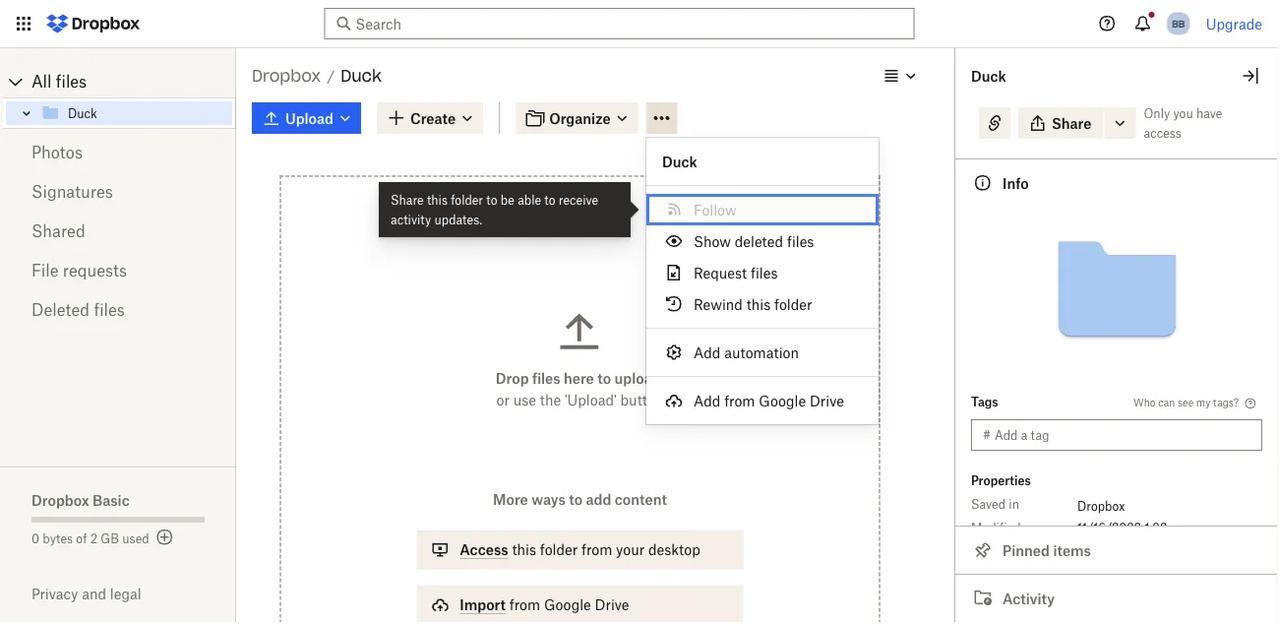 Task type: describe. For each thing, give the bounding box(es) containing it.
follow menu item
[[647, 194, 879, 225]]

get more space image
[[153, 526, 177, 549]]

the
[[540, 392, 561, 409]]

have
[[1197, 106, 1223, 121]]

shared link
[[32, 212, 205, 251]]

show deleted files
[[694, 233, 815, 250]]

see
[[1178, 396, 1194, 409]]

tags?
[[1214, 396, 1240, 409]]

desktop
[[649, 541, 701, 558]]

tags
[[972, 394, 999, 409]]

close details pane image
[[1240, 64, 1263, 88]]

from for add from google drive
[[725, 392, 756, 409]]

import from google drive
[[460, 597, 630, 613]]

basic
[[93, 492, 130, 509]]

folder for access
[[540, 541, 578, 558]]

show
[[694, 233, 731, 250]]

dropbox for dropbox basic
[[32, 492, 89, 509]]

drive for add from google drive
[[810, 392, 845, 409]]

files for deleted files
[[94, 300, 125, 319]]

saved in
[[972, 497, 1020, 511]]

drop
[[496, 370, 529, 387]]

this for access
[[512, 541, 537, 558]]

11/16/2023
[[1078, 520, 1142, 535]]

signatures
[[32, 182, 113, 201]]

content
[[615, 491, 667, 508]]

requests
[[63, 261, 127, 280]]

button
[[621, 392, 664, 409]]

shared
[[32, 222, 85, 241]]

0 horizontal spatial dropbox link
[[252, 63, 321, 89]]

bytes
[[43, 531, 73, 546]]

google for add from google drive
[[759, 392, 806, 409]]

#
[[984, 428, 991, 443]]

to inside drop files here to upload, or use the 'upload' button
[[598, 370, 611, 387]]

'upload'
[[565, 392, 617, 409]]

duck link
[[40, 101, 232, 125]]

add for add from google drive
[[694, 392, 721, 409]]

info
[[1003, 175, 1029, 191]]

import
[[460, 597, 506, 613]]

add
[[586, 491, 612, 508]]

global header element
[[0, 0, 1279, 48]]

upgrade
[[1207, 15, 1263, 32]]

only you have access
[[1144, 106, 1223, 140]]

all files link
[[32, 66, 236, 97]]

all files
[[32, 72, 87, 91]]

add automation
[[694, 344, 799, 361]]

of
[[76, 531, 87, 546]]

files for all files
[[56, 72, 87, 91]]

1:32
[[1145, 520, 1168, 535]]

dropbox for dropbox
[[1078, 499, 1126, 513]]

privacy and legal link
[[32, 586, 236, 603]]

duck inside "link"
[[68, 106, 97, 121]]

here
[[564, 370, 594, 387]]

my
[[1197, 396, 1211, 409]]

add automation menu item
[[647, 337, 879, 368]]

privacy
[[32, 586, 78, 603]]

you
[[1174, 106, 1194, 121]]

deleted
[[32, 300, 90, 319]]

modified
[[972, 520, 1021, 535]]

folder for rewind
[[775, 296, 813, 313]]

dropbox for dropbox / duck
[[252, 65, 321, 86]]

google for import from google drive
[[544, 597, 591, 613]]

files for drop files here to upload, or use the 'upload' button
[[533, 370, 561, 387]]

saved
[[972, 497, 1006, 511]]

your
[[616, 541, 645, 558]]

more ways to add content
[[493, 491, 667, 508]]

request files
[[694, 264, 778, 281]]

share
[[1052, 115, 1092, 131]]

add from google drive
[[694, 392, 845, 409]]

and
[[82, 586, 106, 603]]

dropbox basic
[[32, 492, 130, 509]]

access this folder from your desktop
[[460, 541, 701, 558]]

drive for import from google drive
[[595, 597, 630, 613]]



Task type: locate. For each thing, give the bounding box(es) containing it.
0 vertical spatial this
[[747, 296, 771, 313]]

who can see my tags?
[[1134, 396, 1240, 409]]

0
[[32, 531, 39, 546]]

files right deleted
[[788, 233, 815, 250]]

from for import from google drive
[[510, 597, 541, 613]]

0 horizontal spatial to
[[569, 491, 583, 508]]

11/16/2023 1:32 pm
[[1078, 520, 1189, 535]]

photos
[[32, 143, 83, 162]]

deleted files
[[32, 300, 125, 319]]

0 bytes of 2 gb used
[[32, 531, 149, 546]]

dropbox link left the /
[[252, 63, 321, 89]]

drive down add automation "menu item"
[[810, 392, 845, 409]]

1 vertical spatial add
[[694, 392, 721, 409]]

google inside more ways to add content element
[[544, 597, 591, 613]]

0 vertical spatial add
[[694, 344, 721, 361]]

in
[[1009, 497, 1020, 511]]

1 horizontal spatial to
[[598, 370, 611, 387]]

files up rewind this folder menu item
[[751, 264, 778, 281]]

rewind this folder
[[694, 296, 813, 313]]

0 vertical spatial dropbox link
[[252, 63, 321, 89]]

files right all
[[56, 72, 87, 91]]

from inside menu item
[[725, 392, 756, 409]]

from
[[725, 392, 756, 409], [582, 541, 613, 558], [510, 597, 541, 613]]

add from google drive menu item
[[647, 385, 879, 416]]

follow
[[694, 201, 737, 218]]

/
[[327, 67, 335, 84]]

1 vertical spatial drive
[[595, 597, 630, 613]]

0 horizontal spatial this
[[512, 541, 537, 558]]

0 vertical spatial drive
[[810, 392, 845, 409]]

legal
[[110, 586, 141, 603]]

dropbox link up 11/16/2023 at the bottom of the page
[[1078, 496, 1126, 516]]

drop files here to upload, or use the 'upload' button
[[496, 370, 665, 409]]

1 horizontal spatial folder
[[775, 296, 813, 313]]

dropbox left the /
[[252, 65, 321, 86]]

1 vertical spatial from
[[582, 541, 613, 558]]

0 horizontal spatial folder
[[540, 541, 578, 558]]

more
[[493, 491, 528, 508]]

2 horizontal spatial dropbox
[[1078, 499, 1126, 513]]

files
[[56, 72, 87, 91], [788, 233, 815, 250], [751, 264, 778, 281], [94, 300, 125, 319], [533, 370, 561, 387]]

folder down ways
[[540, 541, 578, 558]]

add inside "menu item"
[[694, 344, 721, 361]]

drive inside more ways to add content element
[[595, 597, 630, 613]]

automation
[[725, 344, 799, 361]]

upgrade link
[[1207, 15, 1263, 32]]

this for rewind
[[747, 296, 771, 313]]

to right the here
[[598, 370, 611, 387]]

info button
[[956, 159, 1279, 207]]

file requests link
[[32, 251, 205, 290]]

deleted
[[735, 233, 784, 250]]

1 horizontal spatial from
[[582, 541, 613, 558]]

from right import
[[510, 597, 541, 613]]

signatures link
[[32, 172, 205, 212]]

0 vertical spatial google
[[759, 392, 806, 409]]

dropbox logo - go to the homepage image
[[39, 8, 147, 39]]

files down file requests link
[[94, 300, 125, 319]]

rewind
[[694, 296, 743, 313]]

all
[[32, 72, 52, 91]]

all files tree
[[3, 66, 236, 129]]

0 horizontal spatial drive
[[595, 597, 630, 613]]

dropbox
[[252, 65, 321, 86], [32, 492, 89, 509], [1078, 499, 1126, 513]]

share button
[[1019, 107, 1104, 139]]

1 horizontal spatial dropbox
[[252, 65, 321, 86]]

to left add
[[569, 491, 583, 508]]

ways
[[532, 491, 566, 508]]

folder inside rewind this folder menu item
[[775, 296, 813, 313]]

2 horizontal spatial from
[[725, 392, 756, 409]]

use
[[514, 392, 537, 409]]

1 vertical spatial google
[[544, 597, 591, 613]]

0 vertical spatial from
[[725, 392, 756, 409]]

0 horizontal spatial dropbox
[[32, 492, 89, 509]]

add down rewind
[[694, 344, 721, 361]]

show deleted files menu item
[[647, 225, 879, 257]]

rewind this folder menu item
[[647, 288, 879, 320]]

folder inside more ways to add content element
[[540, 541, 578, 558]]

add inside menu item
[[694, 392, 721, 409]]

add down the add automation
[[694, 392, 721, 409]]

access
[[460, 541, 509, 558]]

pm
[[1171, 520, 1189, 535]]

files inside tree
[[56, 72, 87, 91]]

1 add from the top
[[694, 344, 721, 361]]

1 vertical spatial dropbox link
[[1078, 496, 1126, 516]]

this inside rewind this folder menu item
[[747, 296, 771, 313]]

folder down "request files" menu item
[[775, 296, 813, 313]]

1 horizontal spatial drive
[[810, 392, 845, 409]]

2
[[90, 531, 98, 546]]

this right access
[[512, 541, 537, 558]]

or
[[497, 392, 510, 409]]

file requests
[[32, 261, 127, 280]]

google inside menu item
[[759, 392, 806, 409]]

1 horizontal spatial this
[[747, 296, 771, 313]]

photos link
[[32, 133, 205, 172]]

privacy and legal
[[32, 586, 141, 603]]

used
[[122, 531, 149, 546]]

drive inside menu item
[[810, 392, 845, 409]]

request files menu item
[[647, 257, 879, 288]]

more ways to add content element
[[413, 489, 748, 622]]

add for add automation
[[694, 344, 721, 361]]

files up "the"
[[533, 370, 561, 387]]

deleted files link
[[32, 290, 205, 330]]

dropbox / duck
[[252, 65, 382, 86]]

1 vertical spatial folder
[[540, 541, 578, 558]]

from left the your
[[582, 541, 613, 558]]

to
[[598, 370, 611, 387], [569, 491, 583, 508]]

0 vertical spatial to
[[598, 370, 611, 387]]

file
[[32, 261, 59, 280]]

google down access this folder from your desktop
[[544, 597, 591, 613]]

dropbox up 11/16/2023 at the bottom of the page
[[1078, 499, 1126, 513]]

this inside more ways to add content element
[[512, 541, 537, 558]]

who can see my tags? image
[[1243, 396, 1259, 412]]

0 horizontal spatial google
[[544, 597, 591, 613]]

1 vertical spatial to
[[569, 491, 583, 508]]

who
[[1134, 396, 1156, 409]]

2 vertical spatial from
[[510, 597, 541, 613]]

1 horizontal spatial google
[[759, 392, 806, 409]]

dropbox link
[[252, 63, 321, 89], [1078, 496, 1126, 516]]

upload,
[[615, 370, 665, 387]]

this
[[747, 296, 771, 313], [512, 541, 537, 558]]

add
[[694, 344, 721, 361], [694, 392, 721, 409]]

this down "request files" menu item
[[747, 296, 771, 313]]

dropbox up the bytes
[[32, 492, 89, 509]]

properties
[[972, 473, 1032, 488]]

can
[[1159, 396, 1176, 409]]

folder
[[775, 296, 813, 313], [540, 541, 578, 558]]

0 vertical spatial folder
[[775, 296, 813, 313]]

google down add automation "menu item"
[[759, 392, 806, 409]]

drive
[[810, 392, 845, 409], [595, 597, 630, 613]]

0 horizontal spatial from
[[510, 597, 541, 613]]

access
[[1144, 126, 1182, 140]]

files for request files
[[751, 264, 778, 281]]

gb
[[101, 531, 119, 546]]

1 horizontal spatial dropbox link
[[1078, 496, 1126, 516]]

1 vertical spatial this
[[512, 541, 537, 558]]

drive down the your
[[595, 597, 630, 613]]

duck
[[341, 65, 382, 86], [972, 67, 1007, 84], [68, 106, 97, 121], [663, 153, 698, 170]]

files inside drop files here to upload, or use the 'upload' button
[[533, 370, 561, 387]]

from down the add automation
[[725, 392, 756, 409]]

2 add from the top
[[694, 392, 721, 409]]

google
[[759, 392, 806, 409], [544, 597, 591, 613]]

only
[[1144, 106, 1171, 121]]

request
[[694, 264, 747, 281]]



Task type: vqa. For each thing, say whether or not it's contained in the screenshot.
exciting
no



